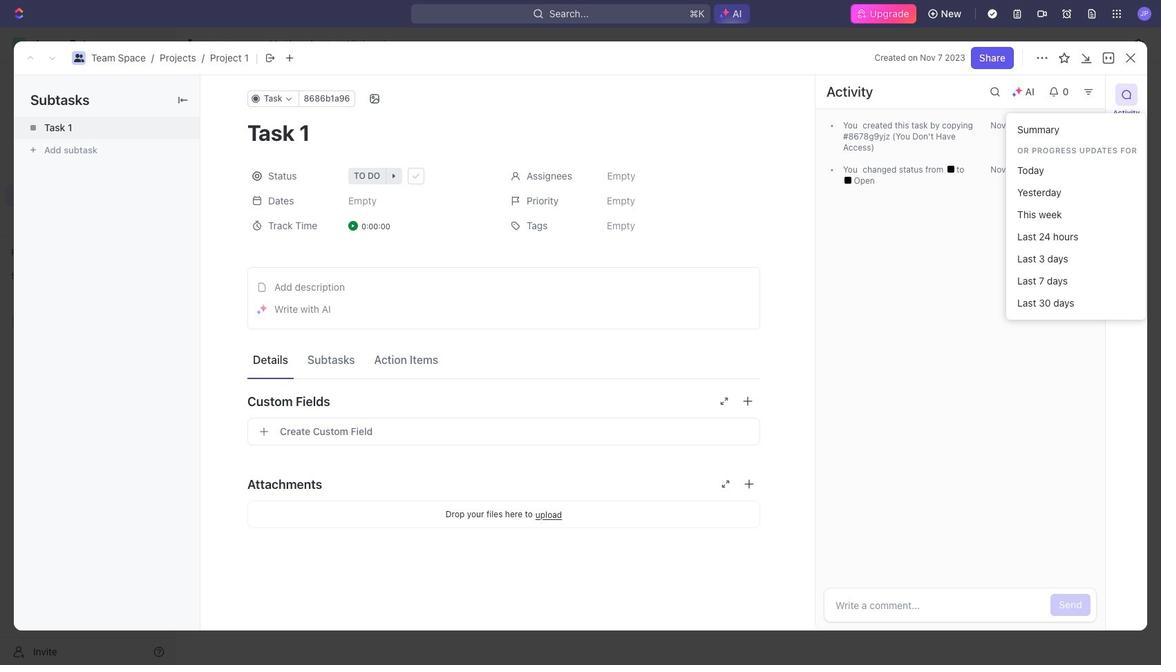Task type: locate. For each thing, give the bounding box(es) containing it.
4 — text field from the left
[[1025, 190, 1122, 229]]

tree inside sidebar navigation
[[6, 288, 170, 380]]

— text field
[[569, 190, 645, 229], [798, 190, 873, 229], [950, 190, 1025, 229], [1025, 190, 1122, 229]]

task sidebar content section
[[815, 75, 1106, 631]]

1 — text field from the left
[[569, 190, 645, 229]]

task sidebar navigation tab list
[[1112, 84, 1142, 165]]

Edit task name text field
[[248, 120, 761, 146]]

sidebar navigation
[[0, 28, 176, 666]]

tree
[[6, 288, 170, 380]]



Task type: describe. For each thing, give the bounding box(es) containing it.
3 — text field from the left
[[950, 190, 1025, 229]]

— text field
[[493, 190, 569, 229]]

user group image
[[74, 54, 84, 62]]

2 — text field from the left
[[798, 190, 873, 229]]



Task type: vqa. For each thing, say whether or not it's contained in the screenshot.
the bottommost SETTINGS
no



